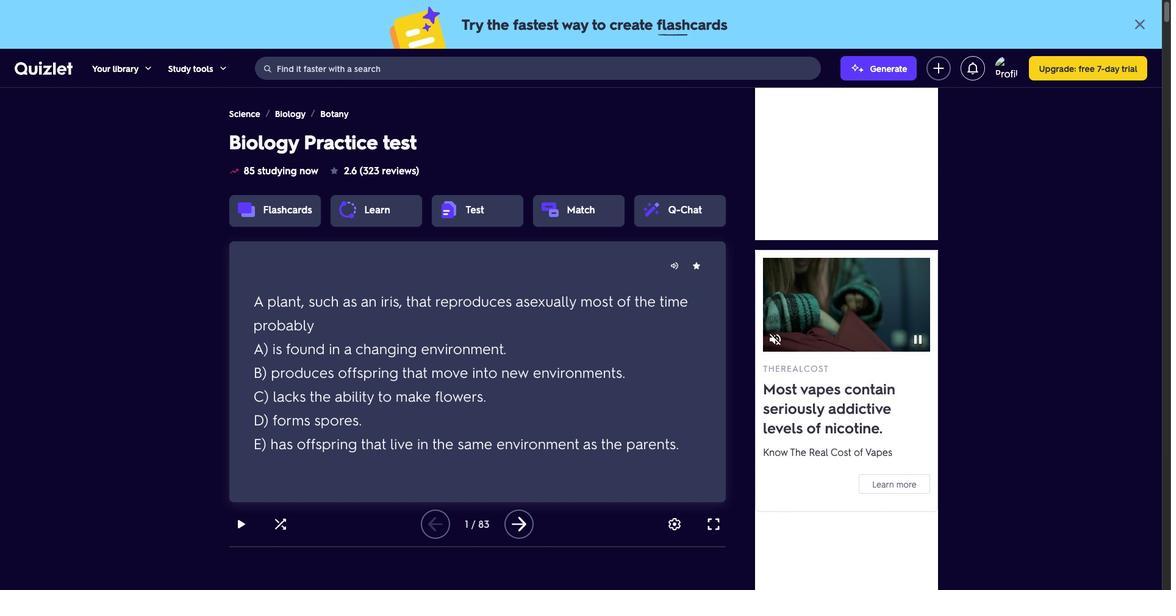 Task type: locate. For each thing, give the bounding box(es) containing it.
0 vertical spatial star filled image
[[329, 166, 339, 176]]

0 horizontal spatial caret down image
[[144, 63, 153, 73]]

live
[[390, 434, 413, 453]]

that right iris,
[[406, 291, 431, 310]]

offspring
[[338, 363, 398, 382], [297, 434, 357, 453]]

e)
[[253, 434, 267, 453]]

botany link
[[320, 107, 349, 120]]

dismiss image
[[1133, 17, 1148, 32]]

to right way
[[592, 15, 606, 34]]

7-
[[1097, 63, 1105, 74]]

q-
[[668, 203, 681, 216]]

slash forward image left botany link
[[308, 109, 318, 118]]

tools
[[193, 63, 213, 74]]

0 vertical spatial as
[[343, 291, 357, 310]]

the left same
[[432, 434, 454, 453]]

1 vertical spatial star filled image
[[692, 261, 701, 271]]

environments.
[[533, 363, 626, 382]]

2.6
[[344, 164, 357, 177]]

1 vertical spatial biology
[[229, 129, 299, 154]]

1 vertical spatial advertisement region
[[755, 250, 938, 591]]

0 vertical spatial to
[[592, 15, 606, 34]]

flashcards
[[263, 203, 312, 216]]

a)
[[253, 339, 268, 358]]

star filled image right sound image
[[692, 261, 701, 271]]

caret down image
[[144, 63, 153, 73], [218, 63, 228, 73]]

biology up 'studying'
[[229, 129, 299, 154]]

2.6 (323 reviews)
[[344, 164, 419, 177]]

0 horizontal spatial star filled image
[[329, 166, 339, 176]]

arrow left image
[[426, 515, 446, 534]]

such
[[309, 291, 339, 310]]

1 vertical spatial as
[[583, 434, 597, 453]]

the right of
[[635, 291, 656, 310]]

0 horizontal spatial slash forward image
[[263, 109, 273, 118]]

2 advertisement region from the top
[[755, 250, 938, 591]]

a plant, such as an iris, that reproduces asexually most of the time probably
a) is found in a changing environment.
b) produces offspring that move into new environments.
c) lacks the ability to make flowers.
d) forms spores.
e) has offspring that live in the same environment as the parents. element
[[253, 276, 701, 469]]

biology for biology practice test
[[229, 129, 299, 154]]

biology for biology
[[275, 108, 306, 119]]

0 vertical spatial in
[[329, 339, 340, 358]]

star filled image
[[329, 166, 339, 176], [692, 261, 701, 271]]

d)
[[253, 410, 269, 429]]

e
[[472, 359, 483, 385]]

same
[[458, 434, 493, 453]]

your library button
[[92, 49, 153, 87]]

move
[[432, 363, 468, 382]]

is
[[273, 339, 282, 358]]

1 horizontal spatial slash forward image
[[308, 109, 318, 118]]

caret down image inside study tools button
[[218, 63, 228, 73]]

to left make
[[378, 386, 392, 405]]

2 vertical spatial that
[[361, 434, 386, 453]]

a
[[253, 291, 263, 310]]

the down produces
[[310, 386, 331, 405]]

the
[[487, 15, 509, 34], [635, 291, 656, 310], [310, 386, 331, 405], [432, 434, 454, 453], [601, 434, 622, 453]]

0 horizontal spatial as
[[343, 291, 357, 310]]

generate button
[[841, 56, 917, 80]]

quizlet image
[[15, 61, 73, 75], [15, 62, 73, 75]]

1 / 83
[[465, 518, 490, 531]]

b)
[[253, 363, 267, 382]]

2 slash forward image from the left
[[308, 109, 318, 118]]

1 horizontal spatial to
[[592, 15, 606, 34]]

biology
[[275, 108, 306, 119], [229, 129, 299, 154]]

that
[[406, 291, 431, 310], [402, 363, 427, 382], [361, 434, 386, 453]]

make
[[396, 386, 431, 405]]

caret down image right 'tools'
[[218, 63, 228, 73]]

caret down image inside your library button
[[144, 63, 153, 73]]

star filled image left "2.6" on the top left
[[329, 166, 339, 176]]

slash forward image left 'biology' link
[[263, 109, 273, 118]]

2.6 (323 reviews) button
[[328, 156, 421, 185]]

flashcards
[[657, 15, 728, 34]]

plant,
[[267, 291, 305, 310]]

fastest
[[513, 15, 558, 34]]

a
[[344, 339, 352, 358]]

0 vertical spatial biology
[[275, 108, 306, 119]]

None search field
[[255, 56, 821, 80]]

changing
[[355, 339, 417, 358]]

reviews)
[[382, 164, 419, 177]]

in left a at left
[[329, 339, 340, 358]]

slash forward image
[[263, 109, 273, 118], [308, 109, 318, 118]]

1 horizontal spatial in
[[417, 434, 429, 453]]

create
[[610, 15, 653, 34]]

to
[[592, 15, 606, 34], [378, 386, 392, 405]]

as right environment
[[583, 434, 597, 453]]

study tools
[[168, 63, 213, 74]]

as
[[343, 291, 357, 310], [583, 434, 597, 453]]

in right live
[[417, 434, 429, 453]]

sound image
[[670, 261, 679, 271]]

0 horizontal spatial to
[[378, 386, 392, 405]]

q-chat
[[668, 203, 702, 216]]

advertisement region
[[755, 88, 938, 240], [755, 250, 938, 591]]

forms
[[273, 410, 310, 429]]

learn
[[365, 203, 390, 216]]

biology up biology practice test
[[275, 108, 306, 119]]

ability
[[335, 386, 374, 405]]

0 vertical spatial advertisement region
[[755, 88, 938, 240]]

0 vertical spatial offspring
[[338, 363, 398, 382]]

1 advertisement region from the top
[[755, 88, 938, 240]]

library
[[113, 63, 139, 74]]

that left live
[[361, 434, 386, 453]]

1 caret down image from the left
[[144, 63, 153, 73]]

in
[[329, 339, 340, 358], [417, 434, 429, 453]]

caret down image for library
[[144, 63, 153, 73]]

slash forward image for biology
[[308, 109, 318, 118]]

85
[[244, 164, 255, 177]]

offspring up ability
[[338, 363, 398, 382]]

caret down image right library
[[144, 63, 153, 73]]

1
[[465, 518, 469, 531]]

as left an
[[343, 291, 357, 310]]

offspring down spores.
[[297, 434, 357, 453]]

chat
[[681, 203, 702, 216]]

1 slash forward image from the left
[[263, 109, 273, 118]]

1 vertical spatial to
[[378, 386, 392, 405]]

1 horizontal spatial caret down image
[[218, 63, 228, 73]]

time
[[660, 291, 688, 310]]

flowers.
[[435, 386, 486, 405]]

2 caret down image from the left
[[218, 63, 228, 73]]

that up make
[[402, 363, 427, 382]]



Task type: describe. For each thing, give the bounding box(es) containing it.
match
[[567, 203, 595, 216]]

play image
[[234, 517, 249, 532]]

upgrade:
[[1039, 63, 1076, 74]]

shuffle image
[[273, 517, 288, 532]]

biology practice test
[[229, 129, 417, 154]]

caret down image for tools
[[218, 63, 228, 73]]

Search field
[[255, 57, 821, 80]]

test link
[[466, 203, 484, 216]]

fullscreen image
[[706, 517, 721, 532]]

upgrade: free 7-day trial
[[1039, 63, 1138, 74]]

options image
[[667, 517, 682, 532]]

free
[[1079, 63, 1095, 74]]

slash forward image for science
[[263, 109, 273, 118]]

c)
[[253, 386, 269, 405]]

85 studying now
[[244, 164, 318, 177]]

of
[[617, 291, 631, 310]]

most
[[581, 291, 613, 310]]

Search text field
[[277, 57, 818, 80]]

new
[[501, 363, 529, 382]]

try the fastest way to create flashcards
[[462, 15, 728, 34]]

1 vertical spatial in
[[417, 434, 429, 453]]

science link
[[229, 107, 260, 120]]

1 horizontal spatial star filled image
[[692, 261, 701, 271]]

to inside a plant, such as an iris, that reproduces asexually most of the time probably a) is found in a changing environment. b) produces offspring that move into new environments. c) lacks the ability to make flowers. d) forms spores. e) has offspring that live in the same environment as the parents.
[[378, 386, 392, 405]]

into
[[472, 363, 497, 382]]

arrow right image
[[509, 515, 529, 534]]

parents.
[[626, 434, 679, 453]]

learn link
[[365, 203, 390, 216]]

bell image
[[966, 61, 981, 75]]

day
[[1105, 63, 1120, 74]]

lacks
[[273, 386, 306, 405]]

1 vertical spatial offspring
[[297, 434, 357, 453]]

trial
[[1122, 63, 1138, 74]]

study tools button
[[168, 49, 228, 87]]

1 quizlet image from the top
[[15, 61, 73, 75]]

biology link
[[275, 107, 306, 120]]

a plant, such as an iris, that reproduces asexually most of the time probably a) is found in a changing environment. b) produces offspring that move into new environments. c) lacks the ability to make flowers. d) forms spores. e) has offspring that live in the same environment as the parents.
[[253, 291, 688, 453]]

create image
[[932, 61, 946, 75]]

produces
[[271, 363, 334, 382]]

1 horizontal spatial as
[[583, 434, 597, 453]]

your
[[92, 63, 110, 74]]

study
[[168, 63, 191, 74]]

test
[[383, 129, 417, 154]]

try
[[462, 15, 483, 34]]

0 horizontal spatial in
[[329, 339, 340, 358]]

an
[[361, 291, 377, 310]]

the left parents.
[[601, 434, 622, 453]]

83
[[478, 518, 490, 531]]

profile picture image
[[995, 56, 1020, 80]]

sound image
[[670, 261, 679, 271]]

2 quizlet image from the top
[[15, 62, 73, 75]]

iris,
[[381, 291, 402, 310]]

q-chat link
[[668, 203, 702, 216]]

star filled image inside 2.6 (323 reviews) button
[[329, 166, 339, 176]]

studying
[[257, 164, 297, 177]]

probably
[[253, 315, 314, 334]]

practice
[[304, 129, 378, 154]]

match link
[[567, 203, 595, 216]]

generate
[[870, 63, 907, 74]]

(323
[[360, 164, 379, 177]]

reproduces
[[435, 291, 512, 310]]

spores.
[[314, 410, 362, 429]]

flashcards link
[[263, 203, 312, 216]]

test
[[466, 203, 484, 216]]

environment
[[497, 434, 579, 453]]

1 vertical spatial that
[[402, 363, 427, 382]]

sparkle image
[[851, 61, 865, 75]]

has
[[271, 434, 293, 453]]

star filled image
[[692, 261, 701, 271]]

way
[[562, 15, 588, 34]]

upgrade: free 7-day trial button
[[1029, 56, 1148, 80]]

found
[[286, 339, 325, 358]]

science
[[229, 108, 260, 119]]

environment.
[[421, 339, 507, 358]]

asexually
[[516, 291, 577, 310]]

0 vertical spatial that
[[406, 291, 431, 310]]

botany
[[320, 108, 349, 119]]

/
[[471, 518, 476, 531]]

search image
[[263, 64, 272, 74]]

your library
[[92, 63, 139, 74]]

now
[[300, 164, 318, 177]]

the right try
[[487, 15, 509, 34]]



Task type: vqa. For each thing, say whether or not it's contained in the screenshot.
the bottom SETS
no



